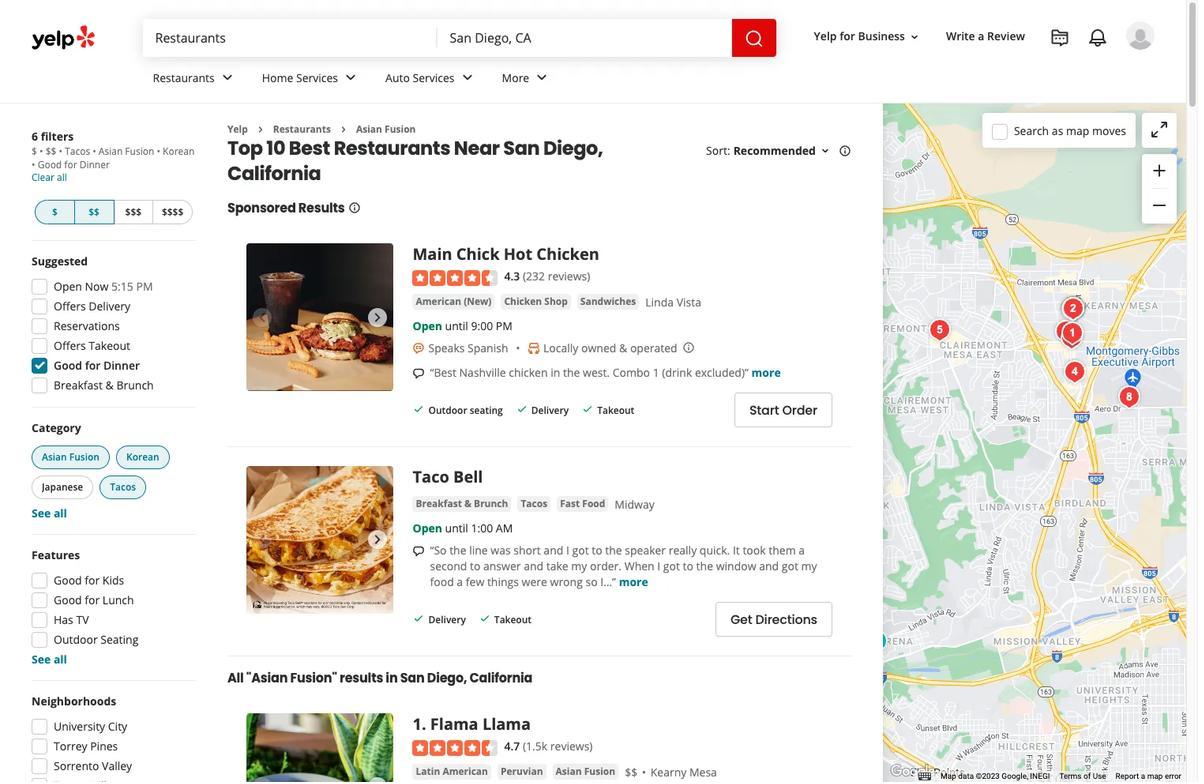 Task type: locate. For each thing, give the bounding box(es) containing it.
2 see all button from the top
[[32, 652, 67, 667]]

pm for open now 5:15 pm
[[136, 279, 153, 294]]

restaurants link right 16 chevron right v2 image
[[273, 123, 331, 136]]

window
[[717, 559, 757, 574]]

slideshow element for main chick hot chicken
[[247, 244, 394, 391]]

16 checkmark v2 image for start
[[413, 403, 426, 416]]

american down the 4.7 star rating image
[[443, 765, 488, 778]]

1 horizontal spatial main chick hot chicken image
[[861, 626, 893, 657]]

good down the filters
[[38, 158, 62, 172]]

see for category
[[32, 506, 51, 521]]

0 vertical spatial open
[[54, 279, 82, 294]]

dinner inside 6 filters $ • $$ • tacos • asian fusion • korean • good for dinner clear all
[[80, 158, 110, 172]]

japanese
[[42, 481, 83, 494]]

san inside top 10 best restaurants near san diego, california
[[504, 135, 540, 162]]

brunch inside button
[[474, 497, 509, 511]]

chicken inside button
[[505, 295, 542, 308]]

got down them
[[782, 559, 799, 574]]

my up the directions in the bottom of the page
[[802, 559, 818, 574]]

2 previous image from the top
[[253, 778, 272, 782]]

none field near
[[450, 29, 720, 47]]

1 horizontal spatial takeout
[[495, 613, 532, 626]]

asian fusion link
[[356, 123, 416, 136], [553, 764, 619, 780]]

terms
[[1060, 772, 1082, 781]]

1 previous image from the top
[[253, 308, 272, 327]]

delivery for 16 checkmark v2 image related to get
[[429, 613, 466, 626]]

1 vertical spatial diego,
[[427, 670, 467, 688]]

0 horizontal spatial korean
[[126, 451, 159, 464]]

2 horizontal spatial tacos
[[521, 497, 548, 511]]

valley
[[102, 759, 132, 774]]

open until 1:00 am
[[413, 521, 513, 536]]

0 horizontal spatial restaurants link
[[140, 57, 250, 103]]

1 horizontal spatial more link
[[752, 365, 781, 380]]

(1.5k
[[523, 739, 548, 754]]

&
[[620, 340, 628, 356], [106, 378, 114, 393], [465, 497, 472, 511]]

open up "so
[[413, 521, 443, 536]]

operated
[[631, 340, 678, 356]]

clear
[[32, 171, 54, 184]]

1 vertical spatial more link
[[619, 575, 649, 590]]

search
[[1015, 123, 1050, 138]]

sorrento valley
[[54, 759, 132, 774]]

jomaru korean hot pot image
[[1058, 293, 1090, 324]]

takeout up good for dinner
[[89, 338, 130, 353]]

1 vertical spatial slideshow element
[[247, 466, 394, 614]]

2 next image from the top
[[369, 778, 388, 782]]

has tv
[[54, 613, 89, 628]]

see all button for category
[[32, 506, 67, 521]]

$ down the 6
[[32, 145, 37, 158]]

2 services from the left
[[413, 70, 455, 85]]

see all button down japanese button
[[32, 506, 67, 521]]

flama llama image
[[1057, 317, 1089, 349]]

asian
[[356, 123, 383, 136], [99, 145, 123, 158], [42, 451, 67, 464], [556, 765, 582, 778]]

1 horizontal spatial asian fusion button
[[553, 764, 619, 780]]

None field
[[155, 29, 425, 47], [450, 29, 720, 47]]

0 horizontal spatial restaurants
[[153, 70, 215, 85]]

map for error
[[1148, 772, 1164, 781]]

1 services from the left
[[296, 70, 338, 85]]

california inside top 10 best restaurants near san diego, california
[[228, 161, 321, 187]]

16 chevron right v2 image
[[337, 123, 350, 136]]

has
[[54, 613, 73, 628]]

0 horizontal spatial 16 info v2 image
[[348, 202, 361, 214]]

24 chevron down v2 image left home
[[218, 68, 237, 87]]

brunch up 1:00
[[474, 497, 509, 511]]

see all button for features
[[32, 652, 67, 667]]

0 horizontal spatial none field
[[155, 29, 425, 47]]

1 vertical spatial san
[[400, 670, 425, 688]]

1 vertical spatial breakfast
[[416, 497, 462, 511]]

$$ inside $$ button
[[89, 205, 100, 219]]

san
[[504, 135, 540, 162], [400, 670, 425, 688]]

6
[[32, 129, 38, 144]]

outdoor seating
[[429, 403, 503, 417]]

2 offers from the top
[[54, 338, 86, 353]]

0 horizontal spatial my
[[572, 559, 588, 574]]

0 vertical spatial 16 info v2 image
[[839, 145, 852, 157]]

chicken shop
[[505, 295, 568, 308]]

for up good for lunch
[[85, 573, 100, 588]]

1 24 chevron down v2 image from the left
[[218, 68, 237, 87]]

good inside 6 filters $ • $$ • tacos • asian fusion • korean • good for dinner clear all
[[38, 158, 62, 172]]

24 chevron down v2 image
[[218, 68, 237, 87], [458, 68, 477, 87], [533, 68, 552, 87]]

yelp left business
[[815, 29, 837, 44]]

0 vertical spatial more
[[752, 365, 781, 380]]

$ down clear all link
[[52, 205, 58, 219]]

None search field
[[143, 19, 780, 57]]

recommended button
[[734, 143, 832, 158]]

taco bell
[[413, 466, 483, 488]]

california
[[228, 161, 321, 187], [470, 670, 533, 688]]

offers for offers takeout
[[54, 338, 86, 353]]

0 vertical spatial breakfast
[[54, 378, 103, 393]]

2 none field from the left
[[450, 29, 720, 47]]

1 vertical spatial 16 info v2 image
[[348, 202, 361, 214]]

got down really
[[664, 559, 680, 574]]

delivery down food at the bottom of the page
[[429, 613, 466, 626]]

fast
[[561, 497, 580, 511]]

more up start at right bottom
[[752, 365, 781, 380]]

asian fusion button down 4.7 (1.5k reviews) at the left bottom
[[553, 764, 619, 780]]

0 horizontal spatial more link
[[619, 575, 649, 590]]

restaurants inside top 10 best restaurants near san diego, california
[[334, 135, 451, 162]]

0 vertical spatial korean
[[163, 145, 195, 158]]

breakfast down 'taco'
[[416, 497, 462, 511]]

asian fusion button
[[32, 446, 110, 469], [553, 764, 619, 780]]

previous image
[[253, 308, 272, 327], [253, 778, 272, 782]]

american (new)
[[416, 295, 492, 308]]

1 until from the top
[[445, 318, 469, 333]]

use
[[1094, 772, 1107, 781]]

for left business
[[840, 29, 856, 44]]

flama llama link
[[431, 714, 531, 735]]

i right when
[[658, 559, 661, 574]]

of
[[1084, 772, 1092, 781]]

tacos button
[[100, 476, 146, 500], [518, 497, 551, 512]]

cross street image
[[1057, 322, 1088, 354]]

main chick hot chicken image
[[247, 244, 394, 391], [861, 626, 893, 657]]

none field up home services
[[155, 29, 425, 47]]

1 vertical spatial previous image
[[253, 778, 272, 782]]

dinner right clear all link
[[80, 158, 110, 172]]

google image
[[888, 762, 940, 782]]

0 vertical spatial 1
[[653, 365, 660, 380]]

more link
[[490, 57, 564, 103]]

0 vertical spatial restaurants link
[[140, 57, 250, 103]]

clear all link
[[32, 171, 67, 184]]

2 see all from the top
[[32, 652, 67, 667]]

1 vertical spatial in
[[386, 670, 398, 688]]

1 vertical spatial california
[[470, 670, 533, 688]]

business
[[859, 29, 906, 44]]

dinner down offers takeout
[[103, 358, 140, 373]]

open up 16 speaks spanish v2 icon
[[413, 318, 443, 333]]

2 slideshow element from the top
[[247, 466, 394, 614]]

more link for "best nashville chicken in the west. combo 1 (drink excluded)"
[[752, 365, 781, 380]]

reviews) up shop
[[548, 269, 591, 284]]

1 vertical spatial until
[[445, 521, 469, 536]]

2 horizontal spatial takeout
[[598, 403, 635, 417]]

asian fusion up japanese
[[42, 451, 100, 464]]

2 see from the top
[[32, 652, 51, 667]]

1 slideshow element from the top
[[247, 244, 394, 391]]

Near text field
[[450, 29, 720, 47]]

1 offers from the top
[[54, 299, 86, 314]]

asian fusion link right 16 chevron right v2 icon
[[356, 123, 416, 136]]

16 checkmark v2 image down 16 speech v2 icon
[[413, 613, 426, 625]]

outdoor
[[429, 403, 468, 417], [54, 632, 98, 647]]

0 horizontal spatial yelp
[[228, 123, 248, 136]]

16 info v2 image right 16 chevron down v2 icon
[[839, 145, 852, 157]]

$$ button
[[75, 200, 114, 224]]

0 vertical spatial takeout
[[89, 338, 130, 353]]

for inside 6 filters $ • $$ • tacos • asian fusion • korean • good for dinner clear all
[[64, 158, 77, 172]]

open down suggested
[[54, 279, 82, 294]]

until for chick
[[445, 318, 469, 333]]

1 horizontal spatial diego,
[[544, 135, 603, 162]]

sandwiches
[[581, 295, 636, 308]]

1 horizontal spatial korean
[[163, 145, 195, 158]]

2 my from the left
[[802, 559, 818, 574]]

all down japanese button
[[54, 506, 67, 521]]

$$ right "$" button
[[89, 205, 100, 219]]

1 vertical spatial see all button
[[32, 652, 67, 667]]

asian right 16 chevron right v2 icon
[[356, 123, 383, 136]]

see all down japanese button
[[32, 506, 67, 521]]

1 vertical spatial reviews)
[[551, 739, 593, 754]]

pelicana chicken image
[[1051, 316, 1083, 347]]

until down american (new) 'link'
[[445, 318, 469, 333]]

0 horizontal spatial 16 checkmark v2 image
[[479, 613, 491, 625]]

takeout down "best nashville chicken in the west. combo 1 (drink excluded)" more on the top of page
[[598, 403, 635, 417]]

1 horizontal spatial asian fusion link
[[553, 764, 619, 780]]

for down offers takeout
[[85, 358, 101, 373]]

map left error
[[1148, 772, 1164, 781]]

main chick hot chicken
[[413, 244, 600, 265]]

search image
[[745, 29, 764, 48]]

to up few
[[470, 559, 481, 574]]

noah l. image
[[1127, 21, 1156, 50]]

0 vertical spatial reviews)
[[548, 269, 591, 284]]

1 see all button from the top
[[32, 506, 67, 521]]

in down locally
[[551, 365, 561, 380]]

services left 24 chevron down v2 icon
[[296, 70, 338, 85]]

1 vertical spatial $
[[52, 205, 58, 219]]

for inside button
[[840, 29, 856, 44]]

reservations
[[54, 319, 120, 334]]

1 next image from the top
[[369, 531, 388, 550]]

0 vertical spatial asian fusion link
[[356, 123, 416, 136]]

breakfast & brunch
[[54, 378, 154, 393], [416, 497, 509, 511]]

5:15
[[112, 279, 133, 294]]

0 vertical spatial dinner
[[80, 158, 110, 172]]

delivery
[[89, 299, 130, 314], [532, 403, 569, 417], [429, 613, 466, 626]]

16 checkmark v2 image
[[413, 403, 426, 416], [516, 403, 529, 416], [413, 613, 426, 625]]

1 horizontal spatial in
[[551, 365, 561, 380]]

9:00
[[471, 318, 493, 333]]

nashville
[[460, 365, 506, 380]]

1 vertical spatial takeout
[[598, 403, 635, 417]]

0 horizontal spatial $$
[[46, 145, 56, 158]]

0 horizontal spatial delivery
[[89, 299, 130, 314]]

0 horizontal spatial asian fusion button
[[32, 446, 110, 469]]

in right results
[[386, 670, 398, 688]]

them
[[769, 543, 796, 558]]

0 vertical spatial see all button
[[32, 506, 67, 521]]

breakfast down good for dinner
[[54, 378, 103, 393]]

write a review link
[[940, 22, 1032, 51]]

i up take
[[567, 543, 570, 558]]

1 vertical spatial offers
[[54, 338, 86, 353]]

chicken shop button
[[501, 294, 571, 310]]

i…"
[[601, 575, 617, 590]]

1 horizontal spatial restaurants link
[[273, 123, 331, 136]]

breakfast inside 'group'
[[54, 378, 103, 393]]

california for all "asian fusion" results in san diego, california
[[470, 670, 533, 688]]

tacos link
[[518, 497, 551, 512]]

& down good for dinner
[[106, 378, 114, 393]]

asian down 4.7 (1.5k reviews) at the left bottom
[[556, 765, 582, 778]]

combo
[[613, 365, 651, 380]]

0 vertical spatial map
[[1067, 123, 1090, 138]]

fusion inside 'group'
[[69, 451, 100, 464]]

offers
[[54, 299, 86, 314], [54, 338, 86, 353]]

0 vertical spatial brunch
[[117, 378, 154, 393]]

reviews) right the (1.5k at the left bottom
[[551, 739, 593, 754]]

asian fusion button up japanese
[[32, 446, 110, 469]]

food
[[430, 575, 454, 590]]

fusion up $$$ button
[[125, 145, 154, 158]]

facing east noodle & bar image
[[1057, 294, 1089, 325]]

projects image
[[1051, 28, 1070, 47]]

for for kids
[[85, 573, 100, 588]]

16 info v2 image
[[839, 145, 852, 157], [348, 202, 361, 214]]

fast food link
[[557, 497, 609, 512]]

1 horizontal spatial pm
[[496, 318, 513, 333]]

outdoor down "best
[[429, 403, 468, 417]]

it
[[733, 543, 740, 558]]

breakfast
[[54, 378, 103, 393], [416, 497, 462, 511]]

0 vertical spatial previous image
[[253, 308, 272, 327]]

2 horizontal spatial got
[[782, 559, 799, 574]]

0 vertical spatial san
[[504, 135, 540, 162]]

my up so
[[572, 559, 588, 574]]

california up sponsored results
[[228, 161, 321, 187]]

more link up start at right bottom
[[752, 365, 781, 380]]

1 vertical spatial all
[[54, 506, 67, 521]]

group
[[1143, 154, 1178, 224], [27, 254, 196, 398], [28, 420, 196, 522], [27, 548, 196, 668], [27, 694, 196, 782]]

0 horizontal spatial outdoor
[[54, 632, 98, 647]]

0 horizontal spatial takeout
[[89, 338, 130, 353]]

& up open until 1:00 am
[[465, 497, 472, 511]]

1 vertical spatial 1
[[413, 714, 422, 735]]

san for near
[[504, 135, 540, 162]]

map right as
[[1067, 123, 1090, 138]]

2 24 chevron down v2 image from the left
[[458, 68, 477, 87]]

16 checkmark v2 image for get
[[413, 613, 426, 625]]

0 vertical spatial all
[[57, 171, 67, 184]]

2 horizontal spatial 24 chevron down v2 image
[[533, 68, 552, 87]]

open until 9:00 pm
[[413, 318, 513, 333]]

tacos button left fast
[[518, 497, 551, 512]]

1 horizontal spatial outdoor
[[429, 403, 468, 417]]

$ inside 6 filters $ • $$ • tacos • asian fusion • korean • good for dinner clear all
[[32, 145, 37, 158]]

a right them
[[799, 543, 805, 558]]

fusion
[[385, 123, 416, 136], [125, 145, 154, 158], [69, 451, 100, 464], [585, 765, 616, 778]]

brunch down good for dinner
[[117, 378, 154, 393]]

offers for offers delivery
[[54, 299, 86, 314]]

0 horizontal spatial breakfast & brunch
[[54, 378, 154, 393]]

tacos left fast
[[521, 497, 548, 511]]

1 none field from the left
[[155, 29, 425, 47]]

all for features
[[54, 652, 67, 667]]

yelp for business
[[815, 29, 906, 44]]

24 chevron down v2 image inside more link
[[533, 68, 552, 87]]

until down breakfast & brunch button
[[445, 521, 469, 536]]

1 horizontal spatial my
[[802, 559, 818, 574]]

got up so
[[573, 543, 589, 558]]

1 horizontal spatial $
[[52, 205, 58, 219]]

main chick hot chicken image inside map region
[[861, 626, 893, 657]]

takeout down things
[[495, 613, 532, 626]]

2 until from the top
[[445, 521, 469, 536]]

took
[[743, 543, 766, 558]]

1 horizontal spatial tacos
[[110, 481, 136, 494]]

diego, for near
[[544, 135, 603, 162]]

vista
[[677, 295, 702, 310]]

features
[[32, 548, 80, 563]]

services for auto services
[[413, 70, 455, 85]]

0 vertical spatial california
[[228, 161, 321, 187]]

san up .
[[400, 670, 425, 688]]

1 horizontal spatial 1
[[653, 365, 660, 380]]

yelp for business button
[[808, 22, 928, 51]]

pm for open until 9:00 pm
[[496, 318, 513, 333]]

16 checkmark v2 image down 16 speech v2 image
[[413, 403, 426, 416]]

and up were
[[524, 559, 544, 574]]

latin
[[416, 765, 440, 778]]

0 vertical spatial offers
[[54, 299, 86, 314]]

diego,
[[544, 135, 603, 162], [427, 670, 467, 688]]

$$ left kearny
[[625, 765, 638, 780]]

1 horizontal spatial more
[[752, 365, 781, 380]]

offers up reservations
[[54, 299, 86, 314]]

0 horizontal spatial in
[[386, 670, 398, 688]]

0 horizontal spatial services
[[296, 70, 338, 85]]

good up has tv at the bottom left
[[54, 593, 82, 608]]

delivery down open now 5:15 pm
[[89, 299, 130, 314]]

mike's red tacos image
[[925, 314, 956, 346]]

open inside 'group'
[[54, 279, 82, 294]]

1 see all from the top
[[32, 506, 67, 521]]

yelp left 16 chevron right v2 image
[[228, 123, 248, 136]]

takeout for 16 checkmark v2 icon to the bottom
[[495, 613, 532, 626]]

brunch
[[117, 378, 154, 393], [474, 497, 509, 511]]

tacos down korean button
[[110, 481, 136, 494]]

breakfast & brunch up open until 1:00 am
[[416, 497, 509, 511]]

pm right 9:00
[[496, 318, 513, 333]]

1 left flama
[[413, 714, 422, 735]]

group containing category
[[28, 420, 196, 522]]

1 see from the top
[[32, 506, 51, 521]]

0 vertical spatial more link
[[752, 365, 781, 380]]

seating
[[101, 632, 139, 647]]

got
[[573, 543, 589, 558], [664, 559, 680, 574], [782, 559, 799, 574]]

none field up more link
[[450, 29, 720, 47]]

more link down when
[[619, 575, 649, 590]]

asian fusion down 4.7 (1.5k reviews) at the left bottom
[[556, 765, 616, 778]]

reviews) for 4.7 (1.5k reviews)
[[551, 739, 593, 754]]

in
[[551, 365, 561, 380], [386, 670, 398, 688]]

0 vertical spatial tacos
[[65, 145, 90, 158]]

chicken up the 4.3 (232 reviews)
[[537, 244, 600, 265]]

0 vertical spatial american
[[416, 295, 462, 308]]

yelp for yelp link
[[228, 123, 248, 136]]

previous image for locally owned & operated
[[253, 308, 272, 327]]

take
[[547, 559, 569, 574]]

diego, inside top 10 best restaurants near san diego, california
[[544, 135, 603, 162]]

0 vertical spatial slideshow element
[[247, 244, 394, 391]]

1 horizontal spatial services
[[413, 70, 455, 85]]

map
[[1067, 123, 1090, 138], [1148, 772, 1164, 781]]

2 vertical spatial takeout
[[495, 613, 532, 626]]

order.
[[590, 559, 622, 574]]

info icon image
[[683, 341, 695, 354], [683, 341, 695, 354]]

tacos inside 6 filters $ • $$ • tacos • asian fusion • korean • good for dinner clear all
[[65, 145, 90, 158]]

16 checkmark v2 image down few
[[479, 613, 491, 625]]

16 chevron right v2 image
[[254, 123, 267, 136]]

good down offers takeout
[[54, 358, 82, 373]]

fusion up japanese
[[69, 451, 100, 464]]

all inside 6 filters $ • $$ • tacos • asian fusion • korean • good for dinner clear all
[[57, 171, 67, 184]]

reviews) for 4.3 (232 reviews)
[[548, 269, 591, 284]]

start order
[[750, 401, 818, 419]]

woomiok image
[[1060, 356, 1091, 388]]

american inside 'link'
[[416, 295, 462, 308]]

2 horizontal spatial restaurants
[[334, 135, 451, 162]]

slideshow element
[[247, 244, 394, 391], [247, 466, 394, 614], [247, 714, 394, 782]]

24 chevron down v2 image inside auto services link
[[458, 68, 477, 87]]

1 vertical spatial main chick hot chicken image
[[861, 626, 893, 657]]

yelp inside button
[[815, 29, 837, 44]]

asian up $$ button
[[99, 145, 123, 158]]

quick.
[[700, 543, 731, 558]]

takeout
[[89, 338, 130, 353], [598, 403, 635, 417], [495, 613, 532, 626]]

steamy piggy image
[[1058, 293, 1090, 324]]

for right clear
[[64, 158, 77, 172]]

asian inside asian fusion link
[[556, 765, 582, 778]]

good for good for lunch
[[54, 593, 82, 608]]

2 horizontal spatial $$
[[625, 765, 638, 780]]

to down really
[[683, 559, 694, 574]]

breakfast & brunch link
[[413, 497, 512, 512]]

1 horizontal spatial yelp
[[815, 29, 837, 44]]

asian fusion right 16 chevron right v2 icon
[[356, 123, 416, 136]]

0 vertical spatial &
[[620, 340, 628, 356]]

home
[[262, 70, 294, 85]]

next image
[[369, 531, 388, 550], [369, 778, 388, 782]]

0 horizontal spatial brunch
[[117, 378, 154, 393]]

1 vertical spatial $$
[[89, 205, 100, 219]]

see down japanese button
[[32, 506, 51, 521]]

offers takeout
[[54, 338, 130, 353]]

delivery down chicken
[[532, 403, 569, 417]]

0 horizontal spatial breakfast
[[54, 378, 103, 393]]

write a review
[[947, 29, 1026, 44]]

1 vertical spatial next image
[[369, 778, 388, 782]]

keyboard shortcuts image
[[919, 773, 932, 781]]

recommended
[[734, 143, 816, 158]]

24 chevron down v2 image right more at the top left
[[533, 68, 552, 87]]

services right auto
[[413, 70, 455, 85]]

all for category
[[54, 506, 67, 521]]

sandwiches button
[[578, 294, 640, 310]]

1 horizontal spatial restaurants
[[273, 123, 331, 136]]

3 24 chevron down v2 image from the left
[[533, 68, 552, 87]]

asian fusion inside 'group'
[[42, 451, 100, 464]]

1 vertical spatial 16 checkmark v2 image
[[479, 613, 491, 625]]

outdoor for outdoor seating
[[429, 403, 468, 417]]

american (new) link
[[413, 294, 495, 310]]

next image left latin
[[369, 778, 388, 782]]

1 horizontal spatial california
[[470, 670, 533, 688]]

$$ down the filters
[[46, 145, 56, 158]]

tacos button down korean button
[[100, 476, 146, 500]]

1 horizontal spatial i
[[658, 559, 661, 574]]

1 horizontal spatial map
[[1148, 772, 1164, 781]]

open
[[54, 279, 82, 294], [413, 318, 443, 333], [413, 521, 443, 536]]

delivery for 16 checkmark v2 image to the right of seating
[[532, 403, 569, 417]]

16 checkmark v2 image
[[582, 403, 594, 416], [479, 613, 491, 625]]

0 horizontal spatial asian fusion
[[42, 451, 100, 464]]



Task type: vqa. For each thing, say whether or not it's contained in the screenshot.
Thai
no



Task type: describe. For each thing, give the bounding box(es) containing it.
fusion down 4.7 (1.5k reviews) at the left bottom
[[585, 765, 616, 778]]

1 horizontal spatial 16 checkmark v2 image
[[582, 403, 594, 416]]

filters
[[41, 129, 74, 144]]

sort:
[[707, 143, 731, 158]]

outdoor seating
[[54, 632, 139, 647]]

24 chevron down v2 image for auto services
[[458, 68, 477, 87]]

tacos for the rightmost tacos button
[[521, 497, 548, 511]]

for for business
[[840, 29, 856, 44]]

fusion inside 6 filters $ • $$ • tacos • asian fusion • korean • good for dinner clear all
[[125, 145, 154, 158]]

west.
[[583, 365, 610, 380]]

tacos for tacos button to the left
[[110, 481, 136, 494]]

japanese button
[[32, 476, 93, 500]]

expand map image
[[1151, 120, 1170, 139]]

1 horizontal spatial asian fusion
[[356, 123, 416, 136]]

$$$$
[[162, 205, 184, 219]]

previous image
[[253, 531, 272, 550]]

until for bell
[[445, 521, 469, 536]]

2 horizontal spatial &
[[620, 340, 628, 356]]

flama
[[431, 714, 479, 735]]

diego, for in
[[427, 670, 467, 688]]

things
[[488, 575, 519, 590]]

1 vertical spatial asian fusion button
[[553, 764, 619, 780]]

1 horizontal spatial to
[[592, 543, 603, 558]]

2 vertical spatial asian fusion
[[556, 765, 616, 778]]

4.7 star rating image
[[413, 740, 498, 756]]

home services
[[262, 70, 338, 85]]

more link for "so the line was short and i got to the speaker really quick. it took them a second to answer and take my order. when i got to the window and got my food a few things were wrong so i…"
[[619, 575, 649, 590]]

california for top 10 best restaurants near san diego, california
[[228, 161, 321, 187]]

0 vertical spatial chicken
[[537, 244, 600, 265]]

torrey
[[54, 739, 87, 754]]

university
[[54, 719, 105, 734]]

kids
[[103, 573, 124, 588]]

fusion down auto
[[385, 123, 416, 136]]

owned
[[582, 340, 617, 356]]

map data ©2023 google, inegi
[[941, 772, 1051, 781]]

for for lunch
[[85, 593, 100, 608]]

and up take
[[544, 543, 564, 558]]

breakfast inside button
[[416, 497, 462, 511]]

16 locally owned v2 image
[[528, 342, 541, 355]]

see all for category
[[32, 506, 67, 521]]

1 vertical spatial more
[[619, 575, 649, 590]]

category
[[32, 420, 81, 435]]

slideshow element for taco bell
[[247, 466, 394, 614]]

24 chevron down v2 image for more
[[533, 68, 552, 87]]

fusion"
[[290, 670, 337, 688]]

group containing neighborhoods
[[27, 694, 196, 782]]

auto
[[386, 70, 410, 85]]

group containing suggested
[[27, 254, 196, 398]]

1 vertical spatial i
[[658, 559, 661, 574]]

start
[[750, 401, 780, 419]]

4.3 (232 reviews)
[[505, 269, 591, 284]]

the left west.
[[564, 365, 580, 380]]

report a map error link
[[1116, 772, 1182, 781]]

notifications image
[[1089, 28, 1108, 47]]

none field find
[[155, 29, 425, 47]]

3 slideshow element from the top
[[247, 714, 394, 782]]

latin american
[[416, 765, 488, 778]]

excluded)"
[[695, 365, 749, 380]]

korean inside 6 filters $ • $$ • tacos • asian fusion • korean • good for dinner clear all
[[163, 145, 195, 158]]

.
[[422, 714, 426, 735]]

group containing features
[[27, 548, 196, 668]]

©2023
[[977, 772, 1001, 781]]

16 speech v2 image
[[413, 545, 426, 558]]

for for dinner
[[85, 358, 101, 373]]

4.7 (1.5k reviews)
[[505, 739, 593, 754]]

16 checkmark v2 image right seating
[[516, 403, 529, 416]]

16 chevron down v2 image
[[909, 31, 922, 43]]

yelp for yelp for business
[[815, 29, 837, 44]]

wrong
[[550, 575, 583, 590]]

1 horizontal spatial tacos button
[[518, 497, 551, 512]]

when
[[625, 559, 655, 574]]

1 vertical spatial asian fusion link
[[553, 764, 619, 780]]

results
[[340, 670, 383, 688]]

peruvian link
[[498, 764, 547, 780]]

asian inside 'group'
[[42, 451, 67, 464]]

map for moves
[[1067, 123, 1090, 138]]

speaks
[[429, 340, 465, 356]]

0 vertical spatial delivery
[[89, 299, 130, 314]]

taco bell image
[[247, 466, 394, 614]]

the up second
[[450, 543, 467, 558]]

korean inside button
[[126, 451, 159, 464]]

0 vertical spatial asian fusion button
[[32, 446, 110, 469]]

good for good for kids
[[54, 573, 82, 588]]

good for kids
[[54, 573, 124, 588]]

as
[[1053, 123, 1064, 138]]

map region
[[854, 25, 1199, 782]]

a right report
[[1142, 772, 1146, 781]]

0 vertical spatial i
[[567, 543, 570, 558]]

& inside breakfast & brunch button
[[465, 497, 472, 511]]

auto services link
[[373, 57, 490, 103]]

a right write
[[979, 29, 985, 44]]

24 chevron down v2 image
[[341, 68, 360, 87]]

all "asian fusion" results in san diego, california
[[228, 670, 533, 688]]

and down them
[[760, 559, 779, 574]]

main chick hot chicken link
[[413, 244, 600, 265]]

spanish
[[468, 340, 509, 356]]

see all for features
[[32, 652, 67, 667]]

1 . flama llama
[[413, 714, 531, 735]]

breakfast & brunch button
[[413, 497, 512, 512]]

6 filters $ • $$ • tacos • asian fusion • korean • good for dinner clear all
[[32, 129, 195, 184]]

16 speech v2 image
[[413, 367, 426, 380]]

now
[[85, 279, 109, 294]]

top
[[228, 135, 263, 162]]

$ inside button
[[52, 205, 58, 219]]

locally
[[544, 340, 579, 356]]

0 horizontal spatial 1
[[413, 714, 422, 735]]

lunch
[[103, 593, 134, 608]]

1 vertical spatial restaurants link
[[273, 123, 331, 136]]

4.7
[[505, 739, 520, 754]]

0 horizontal spatial tacos button
[[100, 476, 146, 500]]

error
[[1166, 772, 1182, 781]]

dinner inside 'group'
[[103, 358, 140, 373]]

0 horizontal spatial to
[[470, 559, 481, 574]]

open for main chick hot chicken
[[413, 318, 443, 333]]

takeout inside 'group'
[[89, 338, 130, 353]]

am
[[496, 521, 513, 536]]

asian inside 6 filters $ • $$ • tacos • asian fusion • korean • good for dinner clear all
[[99, 145, 123, 158]]

offers delivery
[[54, 299, 130, 314]]

zoom in image
[[1151, 161, 1170, 180]]

0 vertical spatial in
[[551, 365, 561, 380]]

next image
[[369, 308, 388, 327]]

chick
[[457, 244, 500, 265]]

seating
[[470, 403, 503, 417]]

"asian
[[246, 670, 288, 688]]

zoom out image
[[1151, 196, 1170, 215]]

services for home services
[[296, 70, 338, 85]]

results
[[299, 199, 345, 218]]

2 vertical spatial $$
[[625, 765, 638, 780]]

moves
[[1093, 123, 1127, 138]]

"so the line was short and i got to the speaker really quick. it took them a second to answer and take my order. when i got to the window and got my food a few things were wrong so i…"
[[430, 543, 818, 590]]

1:00
[[471, 521, 493, 536]]

business categories element
[[140, 57, 1156, 103]]

inegi
[[1031, 772, 1051, 781]]

16 chevron down v2 image
[[820, 145, 832, 157]]

soup du jour image
[[1114, 381, 1146, 413]]

0 horizontal spatial got
[[573, 543, 589, 558]]

get directions
[[731, 611, 818, 629]]

city
[[108, 719, 127, 734]]

san for in
[[400, 670, 425, 688]]

latin american button
[[413, 764, 492, 780]]

yelp link
[[228, 123, 248, 136]]

speaks spanish
[[429, 340, 509, 356]]

fast food
[[561, 497, 606, 511]]

1 my from the left
[[572, 559, 588, 574]]

1 horizontal spatial got
[[664, 559, 680, 574]]

2 horizontal spatial to
[[683, 559, 694, 574]]

search as map moves
[[1015, 123, 1127, 138]]

next image for 16 speech v2 icon
[[369, 531, 388, 550]]

midway
[[615, 497, 655, 512]]

sandwiches link
[[578, 294, 640, 310]]

previous image for (1.5k reviews)
[[253, 778, 272, 782]]

Find text field
[[155, 29, 425, 47]]

outdoor for outdoor seating
[[54, 632, 98, 647]]

start order link
[[735, 393, 833, 428]]

order
[[783, 401, 818, 419]]

neighborhoods
[[32, 694, 116, 709]]

torrey pines
[[54, 739, 118, 754]]

sorrento
[[54, 759, 99, 774]]

the up order.
[[606, 543, 623, 558]]

see for features
[[32, 652, 51, 667]]

$$ inside 6 filters $ • $$ • tacos • asian fusion • korean • good for dinner clear all
[[46, 145, 56, 158]]

best
[[289, 135, 330, 162]]

0 horizontal spatial &
[[106, 378, 114, 393]]

24 chevron down v2 image for restaurants
[[218, 68, 237, 87]]

0 vertical spatial main chick hot chicken image
[[247, 244, 394, 391]]

suggested
[[32, 254, 88, 269]]

a left few
[[457, 575, 463, 590]]

was
[[491, 543, 511, 558]]

really
[[669, 543, 697, 558]]

1 vertical spatial american
[[443, 765, 488, 778]]

breakfast & brunch inside button
[[416, 497, 509, 511]]

open for taco bell
[[413, 521, 443, 536]]

good for good for dinner
[[54, 358, 82, 373]]

user actions element
[[802, 20, 1178, 117]]

open now 5:15 pm
[[54, 279, 153, 294]]

taco
[[413, 466, 450, 488]]

$$$$ button
[[153, 200, 193, 224]]

songhak korean bbq - san diego image
[[1058, 293, 1090, 324]]

takeout for the right 16 checkmark v2 icon
[[598, 403, 635, 417]]

review
[[988, 29, 1026, 44]]

restaurants inside the business categories element
[[153, 70, 215, 85]]

4.3
[[505, 269, 520, 284]]

the down quick.
[[697, 559, 714, 574]]

sponsored results
[[228, 199, 345, 218]]

brunch inside 'group'
[[117, 378, 154, 393]]

next image for the 4.7 star rating image
[[369, 778, 388, 782]]

16 speaks spanish v2 image
[[413, 342, 426, 355]]

4.3 star rating image
[[413, 270, 498, 286]]



